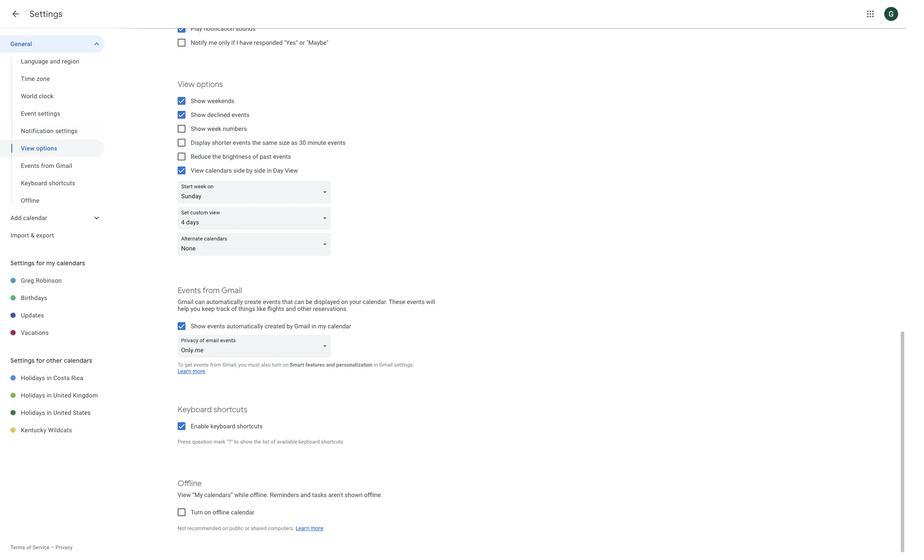 Task type: locate. For each thing, give the bounding box(es) containing it.
0 vertical spatial settings
[[38, 110, 60, 117]]

2 united from the top
[[53, 410, 71, 417]]

0 vertical spatial events
[[21, 162, 39, 169]]

general tree item
[[0, 35, 105, 53]]

united up holidays in united states link
[[53, 392, 71, 399]]

0 horizontal spatial calendar
[[23, 215, 47, 222]]

reduce the brightness of past events
[[191, 153, 291, 160]]

for up holidays in costa rica
[[36, 357, 45, 365]]

events left that
[[263, 299, 281, 306]]

offline. right while
[[250, 492, 268, 499]]

1 horizontal spatial learn more link
[[296, 525, 323, 532]]

birthdays
[[21, 295, 47, 302]]

press question mark "?" to show the list of available keyboard shortcuts
[[178, 439, 343, 446]]

0 vertical spatial calendars
[[205, 167, 232, 174]]

view right day
[[285, 167, 298, 174]]

on inside to get events from gmail, you must also turn on smart features and personalization in gmail settings. learn more
[[283, 362, 289, 368]]

holidays in united kingdom
[[21, 392, 98, 399]]

calendars up rica
[[64, 357, 92, 365]]

vacations link
[[21, 324, 105, 342]]

1 vertical spatial keyboard
[[178, 405, 212, 415]]

updates tree item
[[0, 307, 105, 324]]

1 vertical spatial from
[[203, 286, 220, 296]]

1 vertical spatial settings
[[55, 128, 78, 135]]

you inside events from gmail gmail can automatically create events that can be displayed on your calendar. these events will help you keep track of things like flights and other reservations.
[[191, 306, 200, 313]]

in up kentucky wildcats
[[47, 410, 52, 417]]

0 vertical spatial learn more link
[[178, 368, 205, 375]]

1 horizontal spatial can
[[294, 299, 304, 306]]

can left be
[[294, 299, 304, 306]]

0 horizontal spatial keyboard shortcuts
[[21, 180, 75, 187]]

automatically left create
[[206, 299, 243, 306]]

in left the costa
[[47, 375, 52, 382]]

features
[[305, 362, 325, 368]]

settings
[[38, 110, 60, 117], [55, 128, 78, 135]]

on left the public
[[222, 526, 228, 532]]

0 vertical spatial by
[[246, 167, 253, 174]]

and
[[50, 58, 60, 65], [286, 306, 296, 313], [326, 362, 335, 368], [301, 492, 311, 499]]

the down shorter
[[212, 153, 221, 160]]

0 horizontal spatial can
[[195, 299, 205, 306]]

greg robinson tree item
[[0, 272, 105, 290]]

states
[[73, 410, 91, 417]]

offline
[[213, 510, 230, 517]]

show left 'weekends'
[[191, 98, 206, 105]]

weekends
[[207, 98, 235, 105]]

calendar down reservations.
[[328, 323, 351, 330]]

learn more link left gmail,
[[178, 368, 205, 375]]

more down tasks
[[311, 525, 323, 532]]

by down 'reduce the brightness of past events' at top
[[246, 167, 253, 174]]

events left "will"
[[407, 299, 425, 306]]

more
[[193, 368, 205, 375], [311, 525, 323, 532]]

0 horizontal spatial view options
[[21, 145, 57, 152]]

settings down "vacations"
[[10, 357, 35, 365]]

of right "track"
[[231, 306, 237, 313]]

0 vertical spatial other
[[297, 306, 312, 313]]

2 vertical spatial settings
[[10, 357, 35, 365]]

offline. right 'shown'
[[364, 492, 383, 499]]

gmail down notification settings
[[56, 162, 72, 169]]

settings up notification settings
[[38, 110, 60, 117]]

1 horizontal spatial side
[[254, 167, 265, 174]]

in
[[267, 167, 272, 174], [312, 323, 317, 330], [374, 362, 378, 368], [47, 375, 52, 382], [47, 392, 52, 399], [47, 410, 52, 417]]

on
[[341, 299, 348, 306], [283, 362, 289, 368], [204, 510, 211, 517], [222, 526, 228, 532]]

minute
[[308, 139, 326, 146]]

1 horizontal spatial options
[[196, 80, 223, 89]]

from for events from gmail gmail can automatically create events that can be displayed on your calendar. these events will help you keep track of things like flights and other reservations.
[[203, 286, 220, 296]]

holidays in united kingdom link
[[21, 387, 105, 405]]

1 vertical spatial offline
[[178, 479, 202, 489]]

enable keyboard shortcuts
[[191, 423, 263, 430]]

settings for my calendars
[[10, 260, 85, 267]]

0 horizontal spatial other
[[46, 357, 62, 365]]

1 horizontal spatial offline.
[[364, 492, 383, 499]]

calendars"
[[204, 492, 233, 499]]

show for show events automatically created by gmail in my calendar
[[191, 323, 206, 330]]

or
[[299, 39, 305, 46], [245, 526, 250, 532]]

by right created
[[287, 323, 293, 330]]

holidays down settings for other calendars
[[21, 375, 45, 382]]

0 vertical spatial or
[[299, 39, 305, 46]]

united for states
[[53, 410, 71, 417]]

view left "my
[[178, 492, 191, 499]]

turn
[[191, 510, 203, 517]]

1 vertical spatial united
[[53, 410, 71, 417]]

0 horizontal spatial keyboard
[[21, 180, 47, 187]]

holidays inside tree item
[[21, 392, 45, 399]]

from inside to get events from gmail, you must also turn on smart features and personalization in gmail settings. learn more
[[210, 362, 221, 368]]

offline inside offline view "my calendars" while offline. reminders and tasks aren't shown offline.
[[178, 479, 202, 489]]

events up the help
[[178, 286, 201, 296]]

0 vertical spatial keyboard
[[211, 423, 235, 430]]

automatically down things
[[227, 323, 263, 330]]

and left tasks
[[301, 492, 311, 499]]

from down notification settings
[[41, 162, 54, 169]]

settings for my calendars tree
[[0, 272, 105, 342]]

options up show weekends
[[196, 80, 223, 89]]

"maybe"
[[306, 39, 328, 46]]

options
[[196, 80, 223, 89], [36, 145, 57, 152]]

group
[[0, 53, 105, 209]]

play
[[191, 25, 202, 32]]

reduce
[[191, 153, 211, 160]]

1 horizontal spatial keyboard
[[178, 405, 212, 415]]

settings right go back image
[[30, 9, 63, 20]]

notification
[[21, 128, 54, 135]]

events from gmail
[[21, 162, 72, 169]]

1 horizontal spatial keyboard
[[299, 439, 320, 446]]

1 vertical spatial my
[[318, 323, 326, 330]]

0 vertical spatial view options
[[178, 80, 223, 89]]

of right terms on the bottom left of the page
[[26, 545, 31, 551]]

events for events from gmail gmail can automatically create events that can be displayed on your calendar. these events will help you keep track of things like flights and other reservations.
[[178, 286, 201, 296]]

settings
[[30, 9, 63, 20], [10, 260, 35, 267], [10, 357, 35, 365]]

on left your
[[341, 299, 348, 306]]

birthdays link
[[21, 290, 105, 307]]

and inside events from gmail gmail can automatically create events that can be displayed on your calendar. these events will help you keep track of things like flights and other reservations.
[[286, 306, 296, 313]]

1 horizontal spatial more
[[311, 525, 323, 532]]

0 vertical spatial for
[[36, 260, 45, 267]]

3 show from the top
[[191, 125, 206, 132]]

1 holidays from the top
[[21, 375, 45, 382]]

holidays in united states tree item
[[0, 405, 105, 422]]

holidays up kentucky
[[21, 410, 45, 417]]

keyboard up enable
[[178, 405, 212, 415]]

in down reservations.
[[312, 323, 317, 330]]

show down keep
[[191, 323, 206, 330]]

from left gmail,
[[210, 362, 221, 368]]

and inside offline view "my calendars" while offline. reminders and tasks aren't shown offline.
[[301, 492, 311, 499]]

holidays for holidays in united kingdom
[[21, 392, 45, 399]]

show
[[240, 439, 253, 446]]

0 vertical spatial settings
[[30, 9, 63, 20]]

gmail down be
[[294, 323, 310, 330]]

and left the region
[[50, 58, 60, 65]]

0 horizontal spatial by
[[246, 167, 253, 174]]

holidays in united kingdom tree item
[[0, 387, 105, 405]]

the left list at the left of the page
[[254, 439, 261, 446]]

view options up show weekends
[[178, 80, 223, 89]]

1 vertical spatial other
[[46, 357, 62, 365]]

flights
[[267, 306, 284, 313]]

calendars up greg robinson tree item
[[57, 260, 85, 267]]

view calendars side by side in day view
[[191, 167, 298, 174]]

events right get
[[194, 362, 209, 368]]

or right "yes"
[[299, 39, 305, 46]]

gmail inside to get events from gmail, you must also turn on smart features and personalization in gmail settings. learn more
[[379, 362, 393, 368]]

in left day
[[267, 167, 272, 174]]

events inside events from gmail gmail can automatically create events that can be displayed on your calendar. these events will help you keep track of things like flights and other reservations.
[[178, 286, 201, 296]]

None field
[[178, 181, 334, 204], [178, 207, 334, 230], [178, 233, 334, 256], [178, 335, 334, 358], [178, 181, 334, 204], [178, 207, 334, 230], [178, 233, 334, 256], [178, 335, 334, 358]]

3 holidays from the top
[[21, 410, 45, 417]]

1 horizontal spatial other
[[297, 306, 312, 313]]

show
[[191, 98, 206, 105], [191, 111, 206, 118], [191, 125, 206, 132], [191, 323, 206, 330]]

on right turn on the bottom left of the page
[[204, 510, 211, 517]]

responded
[[254, 39, 283, 46]]

keyboard shortcuts down events from gmail
[[21, 180, 75, 187]]

settings up greg
[[10, 260, 35, 267]]

1 horizontal spatial by
[[287, 323, 293, 330]]

show down show weekends
[[191, 111, 206, 118]]

1 vertical spatial holidays
[[21, 392, 45, 399]]

1 vertical spatial calendars
[[57, 260, 85, 267]]

united inside tree item
[[53, 410, 71, 417]]

1 vertical spatial learn
[[296, 525, 309, 532]]

holidays in united states link
[[21, 405, 105, 422]]

0 horizontal spatial more
[[193, 368, 205, 375]]

0 vertical spatial options
[[196, 80, 223, 89]]

same
[[262, 139, 277, 146]]

offline.
[[250, 492, 268, 499], [364, 492, 383, 499]]

you right the help
[[191, 306, 200, 313]]

2 holidays from the top
[[21, 392, 45, 399]]

general
[[10, 41, 32, 47]]

calendar up the public
[[231, 510, 254, 517]]

event settings
[[21, 110, 60, 117]]

2 vertical spatial holidays
[[21, 410, 45, 417]]

show for show week numbers
[[191, 125, 206, 132]]

show week numbers
[[191, 125, 247, 132]]

–
[[51, 545, 54, 551]]

0 vertical spatial offline
[[21, 197, 39, 204]]

shortcuts inside tree
[[49, 180, 75, 187]]

view options
[[178, 80, 223, 89], [21, 145, 57, 152]]

2 can from the left
[[294, 299, 304, 306]]

0 horizontal spatial offline.
[[250, 492, 268, 499]]

1 vertical spatial view options
[[21, 145, 57, 152]]

2 vertical spatial from
[[210, 362, 221, 368]]

more inside to get events from gmail, you must also turn on smart features and personalization in gmail settings. learn more
[[193, 368, 205, 375]]

1 horizontal spatial my
[[318, 323, 326, 330]]

1 vertical spatial settings
[[10, 260, 35, 267]]

1 for from the top
[[36, 260, 45, 267]]

calendar up &
[[23, 215, 47, 222]]

2 side from the left
[[254, 167, 265, 174]]

0 horizontal spatial learn more link
[[178, 368, 205, 375]]

1 horizontal spatial or
[[299, 39, 305, 46]]

offline inside tree
[[21, 197, 39, 204]]

0 vertical spatial holidays
[[21, 375, 45, 382]]

1 vertical spatial options
[[36, 145, 57, 152]]

keep
[[202, 306, 215, 313]]

0 vertical spatial the
[[252, 139, 261, 146]]

enable
[[191, 423, 209, 430]]

events
[[21, 162, 39, 169], [178, 286, 201, 296]]

keyboard down events from gmail
[[21, 180, 47, 187]]

1 vertical spatial or
[[245, 526, 250, 532]]

tree
[[0, 35, 105, 244]]

greg
[[21, 277, 34, 284]]

1 vertical spatial keyboard shortcuts
[[178, 405, 247, 415]]

for for my
[[36, 260, 45, 267]]

side down 'reduce the brightness of past events' at top
[[233, 167, 245, 174]]

show events automatically created by gmail in my calendar
[[191, 323, 351, 330]]

0 horizontal spatial or
[[245, 526, 250, 532]]

1 vertical spatial learn more link
[[296, 525, 323, 532]]

1 horizontal spatial you
[[238, 362, 247, 368]]

in down holidays in costa rica
[[47, 392, 52, 399]]

my up greg robinson tree item
[[46, 260, 55, 267]]

show declined events
[[191, 111, 249, 118]]

from inside events from gmail gmail can automatically create events that can be displayed on your calendar. these events will help you keep track of things like flights and other reservations.
[[203, 286, 220, 296]]

0 vertical spatial learn
[[178, 368, 191, 375]]

the left same
[[252, 139, 261, 146]]

offline
[[21, 197, 39, 204], [178, 479, 202, 489]]

add
[[10, 215, 22, 222]]

for for other
[[36, 357, 45, 365]]

other
[[297, 306, 312, 313], [46, 357, 62, 365]]

keyboard
[[21, 180, 47, 187], [178, 405, 212, 415]]

1 horizontal spatial calendar
[[231, 510, 254, 517]]

view up show weekends
[[178, 80, 195, 89]]

go back image
[[10, 9, 21, 19]]

more right get
[[193, 368, 205, 375]]

0 horizontal spatial you
[[191, 306, 200, 313]]

offline up "my
[[178, 479, 202, 489]]

wildcats
[[48, 427, 72, 434]]

other inside events from gmail gmail can automatically create events that can be displayed on your calendar. these events will help you keep track of things like flights and other reservations.
[[297, 306, 312, 313]]

1 horizontal spatial offline
[[178, 479, 202, 489]]

on inside not recommended on public or shared computers. learn more
[[222, 526, 228, 532]]

holidays down holidays in costa rica
[[21, 392, 45, 399]]

holidays for holidays in costa rica
[[21, 375, 45, 382]]

"my
[[192, 492, 203, 499]]

0 vertical spatial from
[[41, 162, 54, 169]]

my down reservations.
[[318, 323, 326, 330]]

calendars down reduce
[[205, 167, 232, 174]]

from
[[41, 162, 54, 169], [203, 286, 220, 296], [210, 362, 221, 368]]

of right list at the left of the page
[[271, 439, 276, 446]]

to
[[178, 362, 184, 368]]

calendar.
[[363, 299, 387, 306]]

create
[[244, 299, 261, 306]]

offline up 'add calendar'
[[21, 197, 39, 204]]

of left past
[[253, 153, 258, 160]]

and right flights
[[286, 306, 296, 313]]

settings right notification
[[55, 128, 78, 135]]

0 vertical spatial keyboard shortcuts
[[21, 180, 75, 187]]

notification settings
[[21, 128, 78, 135]]

side down past
[[254, 167, 265, 174]]

in right personalization
[[374, 362, 378, 368]]

for up greg robinson
[[36, 260, 45, 267]]

language
[[21, 58, 48, 65]]

past
[[260, 153, 272, 160]]

united inside tree item
[[53, 392, 71, 399]]

you left must
[[238, 362, 247, 368]]

week
[[207, 125, 221, 132]]

1 show from the top
[[191, 98, 206, 105]]

1 vertical spatial events
[[178, 286, 201, 296]]

0 horizontal spatial offline
[[21, 197, 39, 204]]

settings heading
[[30, 9, 63, 20]]

0 vertical spatial keyboard
[[21, 180, 47, 187]]

1 united from the top
[[53, 392, 71, 399]]

on right turn
[[283, 362, 289, 368]]

not
[[178, 526, 186, 532]]

computers.
[[268, 526, 294, 532]]

settings for other calendars tree
[[0, 370, 105, 439]]

1 vertical spatial calendar
[[328, 323, 351, 330]]

2 show from the top
[[191, 111, 206, 118]]

day
[[273, 167, 283, 174]]

0 horizontal spatial learn
[[178, 368, 191, 375]]

1 horizontal spatial events
[[178, 286, 201, 296]]

0 vertical spatial more
[[193, 368, 205, 375]]

you
[[191, 306, 200, 313], [238, 362, 247, 368]]

or inside not recommended on public or shared computers. learn more
[[245, 526, 250, 532]]

automatically inside events from gmail gmail can automatically create events that can be displayed on your calendar. these events will help you keep track of things like flights and other reservations.
[[206, 299, 243, 306]]

keyboard right available
[[299, 439, 320, 446]]

from up keep
[[203, 286, 220, 296]]

2 for from the top
[[36, 357, 45, 365]]

united
[[53, 392, 71, 399], [53, 410, 71, 417]]

keyboard up the mark
[[211, 423, 235, 430]]

keyboard shortcuts up enable
[[178, 405, 247, 415]]

and right features
[[326, 362, 335, 368]]

also
[[261, 362, 271, 368]]

learn more link right computers.
[[296, 525, 323, 532]]

1 vertical spatial you
[[238, 362, 247, 368]]

4 show from the top
[[191, 323, 206, 330]]

settings for notification settings
[[55, 128, 78, 135]]

in inside tree item
[[47, 392, 52, 399]]

events down "track"
[[207, 323, 225, 330]]

0 horizontal spatial keyboard
[[211, 423, 235, 430]]

1 vertical spatial the
[[212, 153, 221, 160]]

view down reduce
[[191, 167, 204, 174]]

turn on offline calendar
[[191, 510, 254, 517]]

calendars
[[205, 167, 232, 174], [57, 260, 85, 267], [64, 357, 92, 365]]

2 vertical spatial calendars
[[64, 357, 92, 365]]

kingdom
[[73, 392, 98, 399]]

1 vertical spatial for
[[36, 357, 45, 365]]

or right the public
[[245, 526, 250, 532]]

view down notification
[[21, 145, 35, 152]]

costa
[[53, 375, 70, 382]]

0 horizontal spatial events
[[21, 162, 39, 169]]

other right that
[[297, 306, 312, 313]]

0 vertical spatial automatically
[[206, 299, 243, 306]]

gmail up "track"
[[221, 286, 242, 296]]

from inside tree
[[41, 162, 54, 169]]

if
[[231, 39, 235, 46]]

0 horizontal spatial side
[[233, 167, 245, 174]]

0 horizontal spatial options
[[36, 145, 57, 152]]

show up display
[[191, 125, 206, 132]]

options up events from gmail
[[36, 145, 57, 152]]

question
[[192, 439, 212, 446]]

united down holidays in united kingdom link
[[53, 410, 71, 417]]

kentucky wildcats link
[[21, 422, 105, 439]]

0 vertical spatial you
[[191, 306, 200, 313]]

view options down notification
[[21, 145, 57, 152]]

2 offline. from the left
[[364, 492, 383, 499]]

0 vertical spatial calendar
[[23, 215, 47, 222]]

kentucky wildcats
[[21, 427, 72, 434]]

gmail left settings.
[[379, 362, 393, 368]]

other up holidays in costa rica tree item
[[46, 357, 62, 365]]

group containing language and region
[[0, 53, 105, 209]]

events down notification
[[21, 162, 39, 169]]

0 vertical spatial united
[[53, 392, 71, 399]]

can right the help
[[195, 299, 205, 306]]

0 vertical spatial my
[[46, 260, 55, 267]]



Task type: vqa. For each thing, say whether or not it's contained in the screenshot.
the right the side
yes



Task type: describe. For each thing, give the bounding box(es) containing it.
recommended
[[187, 526, 221, 532]]

holidays in costa rica
[[21, 375, 83, 382]]

events up 'reduce the brightness of past events' at top
[[233, 139, 251, 146]]

&
[[31, 232, 35, 239]]

display shorter events the same size as 30 minute events
[[191, 139, 346, 146]]

tree containing general
[[0, 35, 105, 244]]

events from gmail gmail can automatically create events that can be displayed on your calendar. these events will help you keep track of things like flights and other reservations.
[[178, 286, 435, 313]]

display
[[191, 139, 210, 146]]

help
[[178, 306, 189, 313]]

gmail left keep
[[178, 299, 193, 306]]

like
[[257, 306, 266, 313]]

notify me only if i have responded "yes" or "maybe"
[[191, 39, 328, 46]]

shown
[[345, 492, 363, 499]]

not recommended on public or shared computers. learn more
[[178, 525, 323, 532]]

show for show weekends
[[191, 98, 206, 105]]

holidays for holidays in united states
[[21, 410, 45, 417]]

calendars for settings for my calendars
[[57, 260, 85, 267]]

notification
[[204, 25, 234, 32]]

kentucky wildcats tree item
[[0, 422, 105, 439]]

get
[[185, 362, 192, 368]]

2 vertical spatial calendar
[[231, 510, 254, 517]]

options inside tree
[[36, 145, 57, 152]]

terms of service link
[[10, 545, 50, 551]]

have
[[240, 39, 252, 46]]

must
[[248, 362, 260, 368]]

settings for other calendars
[[10, 357, 92, 365]]

settings for settings for my calendars
[[10, 260, 35, 267]]

2 horizontal spatial calendar
[[328, 323, 351, 330]]

0 horizontal spatial my
[[46, 260, 55, 267]]

greg robinson
[[21, 277, 62, 284]]

events right minute
[[328, 139, 346, 146]]

shared
[[251, 526, 267, 532]]

offline for offline
[[21, 197, 39, 204]]

only
[[219, 39, 230, 46]]

me
[[209, 39, 217, 46]]

these
[[389, 299, 405, 306]]

event
[[21, 110, 36, 117]]

settings for settings
[[30, 9, 63, 20]]

terms of service – privacy
[[10, 545, 72, 551]]

of inside events from gmail gmail can automatically create events that can be displayed on your calendar. these events will help you keep track of things like flights and other reservations.
[[231, 306, 237, 313]]

gmail inside tree
[[56, 162, 72, 169]]

1 horizontal spatial view options
[[178, 80, 223, 89]]

world
[[21, 93, 37, 100]]

add calendar
[[10, 215, 47, 222]]

holidays in costa rica link
[[21, 370, 105, 387]]

created
[[265, 323, 285, 330]]

zone
[[37, 75, 50, 82]]

view inside tree
[[21, 145, 35, 152]]

1 horizontal spatial keyboard shortcuts
[[178, 405, 247, 415]]

1 vertical spatial automatically
[[227, 323, 263, 330]]

learn inside to get events from gmail, you must also turn on smart features and personalization in gmail settings. learn more
[[178, 368, 191, 375]]

"yes"
[[284, 39, 298, 46]]

vacations
[[21, 330, 49, 337]]

things
[[238, 306, 255, 313]]

notify
[[191, 39, 207, 46]]

aren't
[[328, 492, 343, 499]]

birthdays tree item
[[0, 290, 105, 307]]

united for kingdom
[[53, 392, 71, 399]]

brightness
[[223, 153, 251, 160]]

settings.
[[394, 362, 414, 368]]

events inside to get events from gmail, you must also turn on smart features and personalization in gmail settings. learn more
[[194, 362, 209, 368]]

on inside events from gmail gmail can automatically create events that can be displayed on your calendar. these events will help you keep track of things like flights and other reservations.
[[341, 299, 348, 306]]

shorter
[[212, 139, 231, 146]]

as
[[291, 139, 298, 146]]

time
[[21, 75, 35, 82]]

1 vertical spatial more
[[311, 525, 323, 532]]

updates
[[21, 312, 44, 319]]

clock
[[39, 93, 54, 100]]

settings for event settings
[[38, 110, 60, 117]]

play notification sounds
[[191, 25, 256, 32]]

you inside to get events from gmail, you must also turn on smart features and personalization in gmail settings. learn more
[[238, 362, 247, 368]]

tasks
[[312, 492, 327, 499]]

in inside to get events from gmail, you must also turn on smart features and personalization in gmail settings. learn more
[[374, 362, 378, 368]]

size
[[279, 139, 290, 146]]

mark
[[214, 439, 225, 446]]

and inside to get events from gmail, you must also turn on smart features and personalization in gmail settings. learn more
[[326, 362, 335, 368]]

to get events from gmail, you must also turn on smart features and personalization in gmail settings. learn more
[[178, 362, 414, 375]]

reservations.
[[313, 306, 348, 313]]

keyboard shortcuts inside tree
[[21, 180, 75, 187]]

list
[[263, 439, 270, 446]]

1 vertical spatial keyboard
[[299, 439, 320, 446]]

1 side from the left
[[233, 167, 245, 174]]

1 offline. from the left
[[250, 492, 268, 499]]

personalization
[[336, 362, 373, 368]]

region
[[62, 58, 79, 65]]

calendars for settings for other calendars
[[64, 357, 92, 365]]

holidays in costa rica tree item
[[0, 370, 105, 387]]

offline for offline view "my calendars" while offline. reminders and tasks aren't shown offline.
[[178, 479, 202, 489]]

language and region
[[21, 58, 79, 65]]

show weekends
[[191, 98, 235, 105]]

1 vertical spatial by
[[287, 323, 293, 330]]

and inside tree
[[50, 58, 60, 65]]

events down size
[[273, 153, 291, 160]]

terms
[[10, 545, 25, 551]]

"?"
[[227, 439, 233, 446]]

be
[[306, 299, 312, 306]]

from for events from gmail
[[41, 162, 54, 169]]

events for events from gmail
[[21, 162, 39, 169]]

view inside offline view "my calendars" while offline. reminders and tasks aren't shown offline.
[[178, 492, 191, 499]]

public
[[230, 526, 244, 532]]

time zone
[[21, 75, 50, 82]]

show for show declined events
[[191, 111, 206, 118]]

holidays in united states
[[21, 410, 91, 417]]

service
[[33, 545, 50, 551]]

settings for settings for other calendars
[[10, 357, 35, 365]]

numbers
[[223, 125, 247, 132]]

import
[[10, 232, 29, 239]]

1 can from the left
[[195, 299, 205, 306]]

your
[[350, 299, 361, 306]]

reminders
[[270, 492, 299, 499]]

events up numbers on the left top of page
[[232, 111, 249, 118]]

privacy link
[[56, 545, 72, 551]]

2 vertical spatial the
[[254, 439, 261, 446]]

track
[[216, 306, 230, 313]]

rica
[[71, 375, 83, 382]]

30
[[299, 139, 306, 146]]

vacations tree item
[[0, 324, 105, 342]]

view options inside tree
[[21, 145, 57, 152]]

1 horizontal spatial learn
[[296, 525, 309, 532]]

gmail,
[[222, 362, 237, 368]]

export
[[36, 232, 54, 239]]



